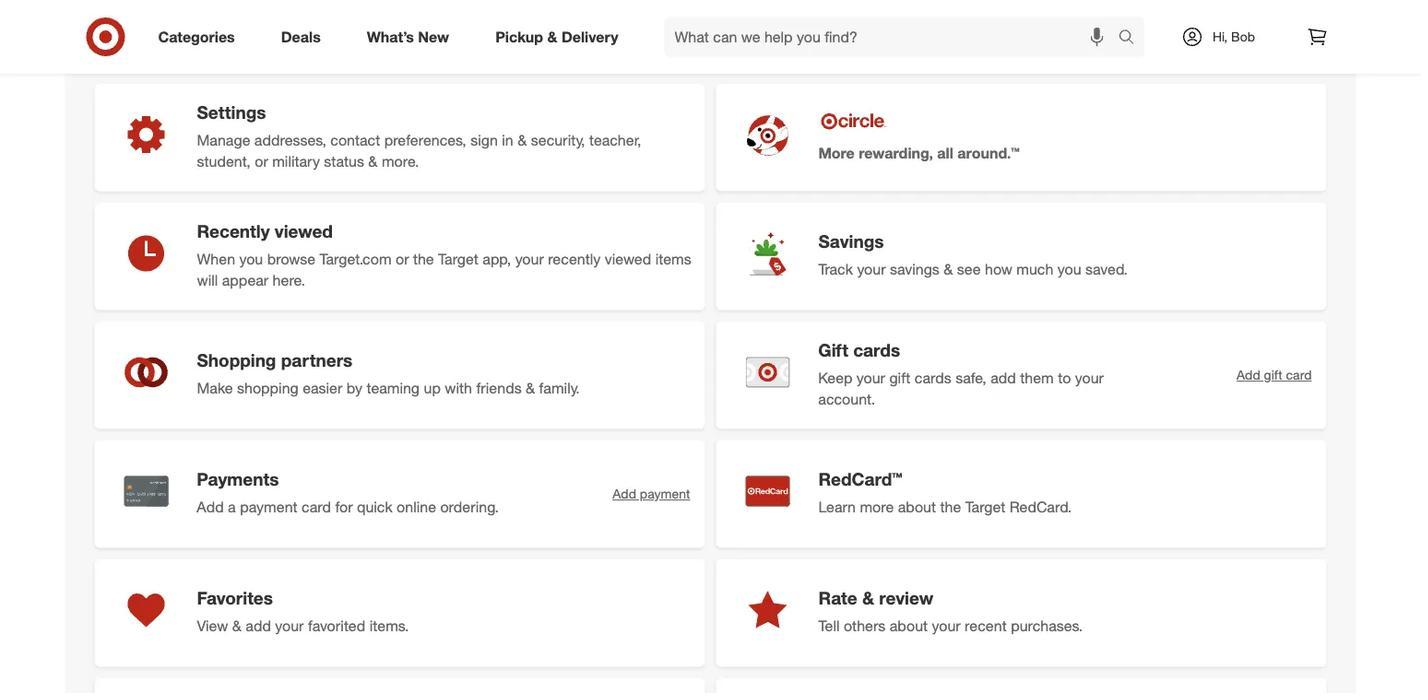 Task type: vqa. For each thing, say whether or not it's contained in the screenshot.


Task type: locate. For each thing, give the bounding box(es) containing it.
1 horizontal spatial card
[[1286, 367, 1312, 383]]

rate & review tell others about your recent purchases.
[[818, 588, 1083, 635]]

track
[[818, 260, 853, 278]]

0 horizontal spatial add
[[197, 498, 224, 516]]

gift inside button
[[1264, 367, 1283, 383]]

more
[[818, 144, 855, 162]]

1 vertical spatial target
[[965, 498, 1006, 516]]

how
[[985, 260, 1013, 278]]

1 vertical spatial to
[[1058, 369, 1071, 387]]

1 vertical spatial add
[[246, 617, 271, 635]]

favorites
[[197, 588, 273, 609]]

about inside the redcard™ learn more about the target redcard.
[[898, 498, 936, 516]]

0 vertical spatial target
[[438, 250, 479, 268]]

online up the order
[[185, 7, 235, 28]]

add for gift cards
[[1237, 367, 1260, 383]]

or right target.com
[[396, 250, 409, 268]]

1 vertical spatial or
[[396, 250, 409, 268]]

1 horizontal spatial payment
[[640, 486, 690, 502]]

& up others
[[862, 588, 874, 609]]

payments add a payment card for quick online ordering.
[[197, 469, 499, 516]]

your down savings
[[857, 260, 886, 278]]

in right the sign
[[502, 131, 513, 149]]

your inside savings track your savings & see how much you saved.
[[857, 260, 886, 278]]

card
[[1286, 367, 1312, 383], [302, 498, 331, 516]]

add inside the gift cards keep your gift cards safe, add them to your account.
[[991, 369, 1016, 387]]

1 horizontal spatial gift
[[1264, 367, 1283, 383]]

target left redcard.
[[965, 498, 1006, 516]]

& left family.
[[526, 379, 535, 397]]

favorites view & add your favorited items.
[[197, 588, 409, 635]]

gift
[[818, 339, 848, 361]]

1 horizontal spatial or
[[396, 250, 409, 268]]

1 vertical spatial in
[[502, 131, 513, 149]]

or
[[255, 152, 268, 170], [396, 250, 409, 268]]

1 vertical spatial manage
[[197, 131, 250, 149]]

0 horizontal spatial target
[[438, 250, 479, 268]]

when you order from target.com, you'll be able to see tracking, details, and more in your history.
[[113, 38, 744, 56]]

you up appear
[[239, 250, 263, 268]]

1 horizontal spatial in
[[649, 38, 661, 56]]

shopping partners make shopping easier by teaming up with friends & family.
[[197, 350, 580, 397]]

&
[[547, 28, 557, 46], [518, 131, 527, 149], [368, 152, 378, 170], [944, 260, 953, 278], [526, 379, 535, 397], [862, 588, 874, 609], [232, 617, 242, 635]]

1 horizontal spatial online
[[397, 498, 436, 516]]

& right 'view'
[[232, 617, 242, 635]]

0 horizontal spatial or
[[255, 152, 268, 170]]

to right able
[[426, 38, 439, 56]]

cards right the 'gift'
[[853, 339, 900, 361]]

0 horizontal spatial more
[[611, 38, 645, 56]]

& inside savings track your savings & see how much you saved.
[[944, 260, 953, 278]]

0 vertical spatial card
[[1286, 367, 1312, 383]]

0 horizontal spatial cards
[[853, 339, 900, 361]]

details,
[[531, 38, 578, 56]]

be
[[373, 38, 390, 56]]

1 horizontal spatial cards
[[915, 369, 951, 387]]

& left more.
[[368, 152, 378, 170]]

hi, bob
[[1213, 29, 1255, 45]]

0 vertical spatial or
[[255, 152, 268, 170]]

viewed
[[275, 220, 333, 242], [605, 250, 651, 268]]

see left tracking,
[[443, 38, 467, 56]]

app,
[[483, 250, 511, 268]]

payment
[[640, 486, 690, 502], [240, 498, 298, 516]]

online
[[185, 7, 235, 28], [397, 498, 436, 516]]

0 horizontal spatial manage
[[113, 7, 180, 28]]

when left the categories
[[113, 38, 151, 56]]

& left security,
[[518, 131, 527, 149]]

payment inside button
[[640, 486, 690, 502]]

your right them
[[1075, 369, 1104, 387]]

in right the and on the top left of page
[[649, 38, 661, 56]]

about down review
[[890, 617, 928, 635]]

you right much
[[1058, 260, 1081, 278]]

safe,
[[956, 369, 987, 387]]

1 horizontal spatial target
[[965, 498, 1006, 516]]

bob
[[1231, 29, 1255, 45]]

more right the and on the top left of page
[[611, 38, 645, 56]]

cards left safe,
[[915, 369, 951, 387]]

target inside the redcard™ learn more about the target redcard.
[[965, 498, 1006, 516]]

1 vertical spatial see
[[957, 260, 981, 278]]

add payment button
[[613, 485, 690, 503]]

target
[[438, 250, 479, 268], [965, 498, 1006, 516]]

1 horizontal spatial add
[[613, 486, 636, 502]]

viewed up browse
[[275, 220, 333, 242]]

sign
[[471, 131, 498, 149]]

& right savings
[[944, 260, 953, 278]]

when up will
[[197, 250, 235, 268]]

1 horizontal spatial add
[[991, 369, 1016, 387]]

0 vertical spatial see
[[443, 38, 467, 56]]

shopping
[[237, 379, 299, 397]]

savings
[[890, 260, 940, 278]]

add for payments
[[613, 486, 636, 502]]

the inside the redcard™ learn more about the target redcard.
[[940, 498, 961, 516]]

gift cards keep your gift cards safe, add them to your account.
[[818, 339, 1104, 408]]

recently
[[548, 250, 601, 268]]

the right target.com
[[413, 250, 434, 268]]

items.
[[370, 617, 409, 635]]

0 horizontal spatial add
[[246, 617, 271, 635]]

0 vertical spatial when
[[113, 38, 151, 56]]

0 horizontal spatial in
[[502, 131, 513, 149]]

more down redcard™
[[860, 498, 894, 516]]

more rewarding, all around.™
[[818, 144, 1020, 162]]

add
[[1237, 367, 1260, 383], [613, 486, 636, 502], [197, 498, 224, 516]]

quick
[[357, 498, 393, 516]]

or left the military
[[255, 152, 268, 170]]

your inside recently viewed when you browse target.com or the target app, your recently viewed items will appear here.
[[515, 250, 544, 268]]

1 horizontal spatial see
[[957, 260, 981, 278]]

0 vertical spatial in
[[649, 38, 661, 56]]

settings
[[197, 101, 266, 123]]

1 horizontal spatial you
[[239, 250, 263, 268]]

0 horizontal spatial payment
[[240, 498, 298, 516]]

to
[[426, 38, 439, 56], [1058, 369, 1071, 387]]

your left favorited
[[275, 617, 304, 635]]

0 vertical spatial the
[[413, 250, 434, 268]]

& inside rate & review tell others about your recent purchases.
[[862, 588, 874, 609]]

up
[[424, 379, 441, 397]]

0 horizontal spatial gift
[[889, 369, 911, 387]]

redcard.
[[1010, 498, 1072, 516]]

1 vertical spatial card
[[302, 498, 331, 516]]

security,
[[531, 131, 585, 149]]

viewed left items
[[605, 250, 651, 268]]

manage
[[113, 7, 180, 28], [197, 131, 250, 149]]

items
[[655, 250, 691, 268]]

to right them
[[1058, 369, 1071, 387]]

1 vertical spatial more
[[860, 498, 894, 516]]

your up account.
[[857, 369, 885, 387]]

1 horizontal spatial when
[[197, 250, 235, 268]]

search
[[1110, 30, 1154, 48]]

0 horizontal spatial to
[[426, 38, 439, 56]]

the left redcard.
[[940, 498, 961, 516]]

account.
[[818, 390, 875, 408]]

1 vertical spatial about
[[890, 617, 928, 635]]

0 horizontal spatial card
[[302, 498, 331, 516]]

about
[[898, 498, 936, 516], [890, 617, 928, 635]]

your left recent
[[932, 617, 961, 635]]

purchases.
[[1011, 617, 1083, 635]]

your right app,
[[515, 250, 544, 268]]

more rewarding, all around.™ link
[[716, 83, 1327, 191]]

and
[[582, 38, 607, 56]]

more inside the redcard™ learn more about the target redcard.
[[860, 498, 894, 516]]

0 horizontal spatial online
[[185, 7, 235, 28]]

0 vertical spatial about
[[898, 498, 936, 516]]

to inside the gift cards keep your gift cards safe, add them to your account.
[[1058, 369, 1071, 387]]

you inside savings track your savings & see how much you saved.
[[1058, 260, 1081, 278]]

search button
[[1110, 17, 1154, 61]]

0 vertical spatial viewed
[[275, 220, 333, 242]]

your inside favorites view & add your favorited items.
[[275, 617, 304, 635]]

add down favorites
[[246, 617, 271, 635]]

1 horizontal spatial more
[[860, 498, 894, 516]]

keep
[[818, 369, 853, 387]]

1 horizontal spatial the
[[940, 498, 961, 516]]

a
[[228, 498, 236, 516]]

gift
[[1264, 367, 1283, 383], [889, 369, 911, 387]]

2 horizontal spatial add
[[1237, 367, 1260, 383]]

about down redcard™
[[898, 498, 936, 516]]

& inside shopping partners make shopping easier by teaming up with friends & family.
[[526, 379, 535, 397]]

your inside rate & review tell others about your recent purchases.
[[932, 617, 961, 635]]

0 vertical spatial add
[[991, 369, 1016, 387]]

deals
[[281, 28, 321, 46]]

add
[[991, 369, 1016, 387], [246, 617, 271, 635]]

add right safe,
[[991, 369, 1016, 387]]

1 vertical spatial online
[[397, 498, 436, 516]]

the inside recently viewed when you browse target.com or the target app, your recently viewed items will appear here.
[[413, 250, 434, 268]]

you left the order
[[155, 38, 179, 56]]

cards
[[853, 339, 900, 361], [915, 369, 951, 387]]

1 horizontal spatial manage
[[197, 131, 250, 149]]

1 vertical spatial the
[[940, 498, 961, 516]]

target left app,
[[438, 250, 479, 268]]

& inside favorites view & add your favorited items.
[[232, 617, 242, 635]]

0 horizontal spatial see
[[443, 38, 467, 56]]

1 horizontal spatial to
[[1058, 369, 1071, 387]]

1 vertical spatial viewed
[[605, 250, 651, 268]]

0 horizontal spatial the
[[413, 250, 434, 268]]

2 horizontal spatial you
[[1058, 260, 1081, 278]]

1 vertical spatial when
[[197, 250, 235, 268]]

online right quick
[[397, 498, 436, 516]]

with
[[445, 379, 472, 397]]

status
[[324, 152, 364, 170]]

easier
[[303, 379, 342, 397]]

0 vertical spatial manage
[[113, 7, 180, 28]]

preferences,
[[384, 131, 466, 149]]

much
[[1017, 260, 1054, 278]]

see left how
[[957, 260, 981, 278]]

here.
[[273, 271, 305, 289]]



Task type: describe. For each thing, give the bounding box(es) containing it.
what's new
[[367, 28, 449, 46]]

0 vertical spatial more
[[611, 38, 645, 56]]

them
[[1020, 369, 1054, 387]]

what's new link
[[351, 17, 472, 57]]

contact
[[330, 131, 380, 149]]

1 vertical spatial cards
[[915, 369, 951, 387]]

family.
[[539, 379, 580, 397]]

teacher,
[[589, 131, 641, 149]]

add inside favorites view & add your favorited items.
[[246, 617, 271, 635]]

deals link
[[265, 17, 344, 57]]

card inside button
[[1286, 367, 1312, 383]]

more.
[[382, 152, 419, 170]]

when inside recently viewed when you browse target.com or the target app, your recently viewed items will appear here.
[[197, 250, 235, 268]]

others
[[844, 617, 886, 635]]

tracking,
[[471, 38, 527, 56]]

0 horizontal spatial viewed
[[275, 220, 333, 242]]

redcard™
[[818, 469, 902, 490]]

recently viewed when you browse target.com or the target app, your recently viewed items will appear here.
[[197, 220, 691, 289]]

hi,
[[1213, 29, 1228, 45]]

order
[[183, 38, 218, 56]]

card inside payments add a payment card for quick online ordering.
[[302, 498, 331, 516]]

settings manage addresses, contact preferences, sign in & security, teacher, student, or military status & more.
[[197, 101, 641, 170]]

or inside 'settings manage addresses, contact preferences, sign in & security, teacher, student, or military status & more.'
[[255, 152, 268, 170]]

payments
[[197, 469, 279, 490]]

you'll
[[336, 38, 369, 56]]

target inside recently viewed when you browse target.com or the target app, your recently viewed items will appear here.
[[438, 250, 479, 268]]

able
[[394, 38, 422, 56]]

or inside recently viewed when you browse target.com or the target app, your recently viewed items will appear here.
[[396, 250, 409, 268]]

see inside savings track your savings & see how much you saved.
[[957, 260, 981, 278]]

add gift card
[[1237, 367, 1312, 383]]

saved.
[[1085, 260, 1128, 278]]

0 vertical spatial to
[[426, 38, 439, 56]]

for
[[335, 498, 353, 516]]

ordering.
[[440, 498, 499, 516]]

target.com,
[[257, 38, 332, 56]]

add payment
[[613, 486, 690, 502]]

What can we help you find? suggestions appear below search field
[[664, 17, 1123, 57]]

what's
[[367, 28, 414, 46]]

rate
[[818, 588, 857, 609]]

categories
[[158, 28, 235, 46]]

gift inside the gift cards keep your gift cards safe, add them to your account.
[[889, 369, 911, 387]]

add gift card button
[[1237, 366, 1312, 384]]

view
[[197, 617, 228, 635]]

you inside recently viewed when you browse target.com or the target app, your recently viewed items will appear here.
[[239, 250, 263, 268]]

new
[[418, 28, 449, 46]]

0 vertical spatial cards
[[853, 339, 900, 361]]

redcard™ learn more about the target redcard.
[[818, 469, 1072, 516]]

friends
[[476, 379, 522, 397]]

target circle image
[[818, 110, 889, 132]]

payment inside payments add a payment card for quick online ordering.
[[240, 498, 298, 516]]

orders
[[240, 7, 294, 28]]

0 horizontal spatial you
[[155, 38, 179, 56]]

savings
[[818, 231, 884, 252]]

teaming
[[367, 379, 420, 397]]

by
[[347, 379, 362, 397]]

recently
[[197, 220, 270, 242]]

about inside rate & review tell others about your recent purchases.
[[890, 617, 928, 635]]

target.com
[[320, 250, 392, 268]]

review
[[879, 588, 934, 609]]

shopping
[[197, 350, 276, 371]]

1 horizontal spatial viewed
[[605, 250, 651, 268]]

military
[[272, 152, 320, 170]]

make
[[197, 379, 233, 397]]

student,
[[197, 152, 251, 170]]

addresses,
[[254, 131, 326, 149]]

history.
[[697, 38, 744, 56]]

recent
[[965, 617, 1007, 635]]

0 vertical spatial online
[[185, 7, 235, 28]]

will
[[197, 271, 218, 289]]

manage inside 'settings manage addresses, contact preferences, sign in & security, teacher, student, or military status & more.'
[[197, 131, 250, 149]]

browse
[[267, 250, 316, 268]]

tell
[[818, 617, 840, 635]]

delivery
[[562, 28, 618, 46]]

categories link
[[142, 17, 258, 57]]

online inside payments add a payment card for quick online ordering.
[[397, 498, 436, 516]]

0 horizontal spatial when
[[113, 38, 151, 56]]

all
[[937, 144, 953, 162]]

in inside 'settings manage addresses, contact preferences, sign in & security, teacher, student, or military status & more.'
[[502, 131, 513, 149]]

pickup
[[495, 28, 543, 46]]

from
[[223, 38, 253, 56]]

partners
[[281, 350, 353, 371]]

learn
[[818, 498, 856, 516]]

rewarding,
[[859, 144, 933, 162]]

add inside payments add a payment card for quick online ordering.
[[197, 498, 224, 516]]

appear
[[222, 271, 268, 289]]

pickup & delivery
[[495, 28, 618, 46]]

your left history.
[[665, 38, 693, 56]]

& right pickup
[[547, 28, 557, 46]]

savings track your savings & see how much you saved.
[[818, 231, 1128, 278]]

manage online orders
[[113, 7, 294, 28]]



